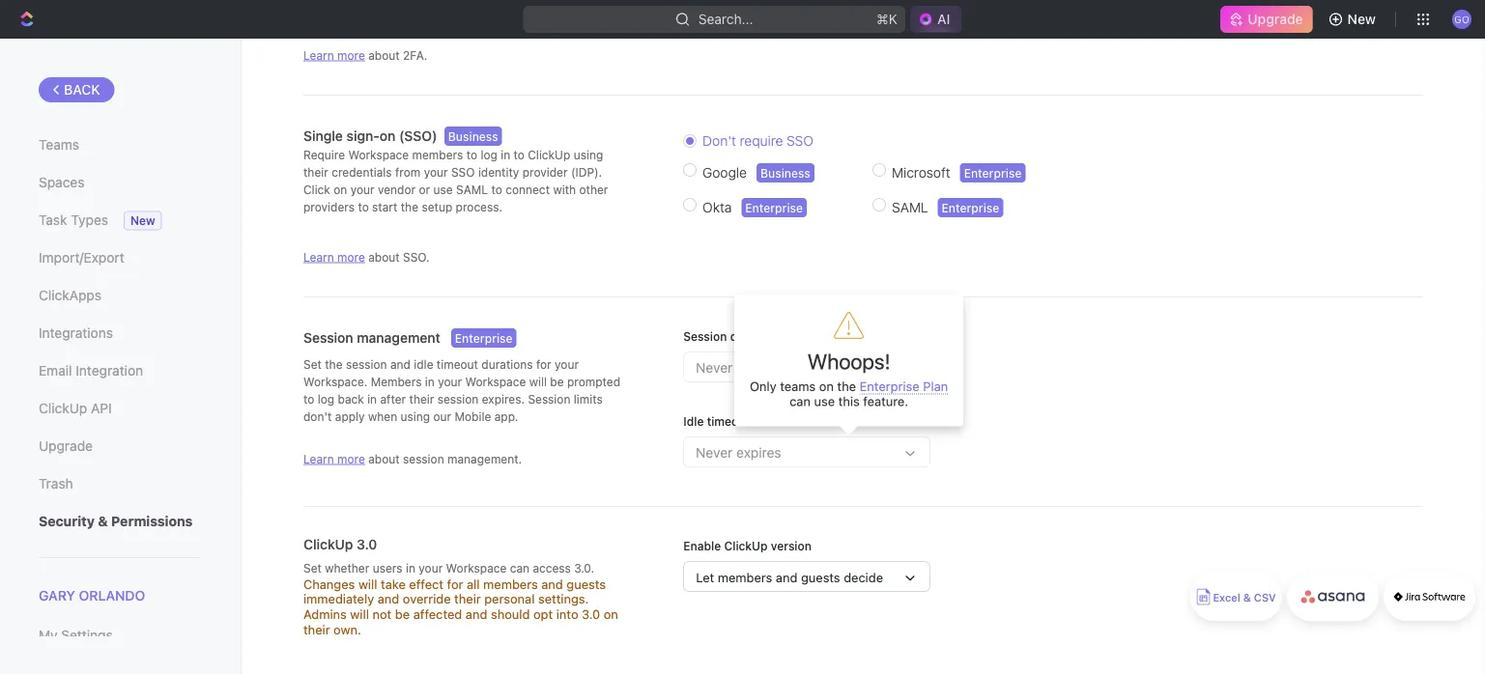 Task type: locate. For each thing, give the bounding box(es) containing it.
upgrade
[[1248, 11, 1303, 27], [39, 438, 93, 454]]

learn more link down providers
[[303, 250, 365, 264]]

immediately
[[303, 592, 374, 606]]

be
[[550, 375, 564, 388], [395, 607, 410, 622]]

1 horizontal spatial sso
[[787, 133, 813, 149]]

more down apply
[[337, 452, 365, 466]]

2 vertical spatial learn more link
[[303, 452, 365, 466]]

1 vertical spatial learn
[[303, 250, 334, 264]]

1 vertical spatial back
[[338, 392, 364, 406]]

session
[[346, 358, 387, 371], [437, 392, 479, 406], [403, 452, 444, 466]]

2 horizontal spatial members
[[718, 571, 772, 585]]

1 learn more link from the top
[[303, 48, 365, 62]]

session up idle
[[683, 330, 727, 343]]

guests down the '3.0.'
[[567, 577, 606, 591]]

1 vertical spatial using
[[401, 410, 430, 423]]

after
[[380, 392, 406, 406]]

set
[[303, 358, 322, 371], [303, 561, 322, 575]]

0 horizontal spatial upgrade
[[39, 438, 93, 454]]

1 vertical spatial saml
[[892, 200, 928, 215]]

in up identity
[[501, 148, 510, 161]]

0 vertical spatial workspace
[[348, 148, 409, 161]]

1 vertical spatial &
[[1243, 592, 1251, 604]]

on up providers
[[334, 183, 347, 196]]

will left take
[[358, 577, 377, 591]]

0 vertical spatial upgrade
[[1248, 11, 1303, 27]]

workspace down single sign-on (sso)
[[348, 148, 409, 161]]

session left the limits
[[528, 392, 571, 406]]

0 vertical spatial business
[[448, 129, 498, 143]]

1 vertical spatial set
[[303, 561, 322, 575]]

1 vertical spatial upgrade link
[[39, 430, 202, 463]]

for inside clickup 3.0 set whether users in your workspace can access 3.0. changes will take effect for all members and guests immediately and override their personal settings. admins will not be affected and should opt into 3.0 on their own.
[[447, 577, 463, 591]]

1 horizontal spatial using
[[574, 148, 603, 161]]

and down version
[[776, 571, 798, 585]]

session up workspace.
[[303, 330, 353, 345]]

more left 2fa.
[[337, 48, 365, 62]]

1 vertical spatial for
[[447, 577, 463, 591]]

2fa.
[[403, 48, 428, 62]]

3 learn from the top
[[303, 452, 334, 466]]

1 vertical spatial sso
[[451, 165, 475, 179]]

0 horizontal spatial sso
[[451, 165, 475, 179]]

ai button
[[910, 6, 962, 33]]

2 vertical spatial more
[[337, 452, 365, 466]]

0 horizontal spatial for
[[447, 577, 463, 591]]

1 vertical spatial be
[[395, 607, 410, 622]]

2 vertical spatial the
[[837, 379, 856, 394]]

saml
[[456, 183, 488, 196], [892, 200, 928, 215]]

0 vertical spatial new
[[1348, 11, 1376, 27]]

excel
[[1213, 592, 1240, 604]]

using
[[574, 148, 603, 161], [401, 410, 430, 423]]

0 horizontal spatial new
[[130, 214, 155, 228]]

expires
[[736, 445, 781, 461]]

1 vertical spatial log
[[318, 392, 335, 406]]

import/export link
[[39, 242, 202, 274]]

0 horizontal spatial saml
[[456, 183, 488, 196]]

2 more from the top
[[337, 250, 365, 264]]

sso left identity
[[451, 165, 475, 179]]

0 vertical spatial duration
[[730, 330, 777, 343]]

the inside require workspace members to log in to clickup using their credentials from your sso identity provider (idp). click on your vendor or use saml to connect with other providers to start the setup process.
[[401, 200, 418, 214]]

to up identity
[[514, 148, 525, 161]]

2 vertical spatial session
[[403, 452, 444, 466]]

1 horizontal spatial be
[[550, 375, 564, 388]]

session
[[303, 330, 353, 345], [683, 330, 727, 343], [528, 392, 571, 406]]

can down teams
[[790, 394, 811, 409]]

0 vertical spatial the
[[401, 200, 418, 214]]

1 vertical spatial learn more link
[[303, 250, 365, 264]]

clickup right enable
[[724, 539, 768, 553]]

saml down microsoft
[[892, 200, 928, 215]]

for inside the "set the session and idle timeout durations for your workspace. members in your workspace will be prompted to log back in after their session expires. session limits don't apply when using our mobile app."
[[536, 358, 551, 371]]

personal
[[484, 592, 535, 606]]

to left the start
[[358, 200, 369, 214]]

workspace inside the "set the session and idle timeout durations for your workspace. members in your workspace will be prompted to log back in after their session expires. session limits don't apply when using our mobile app."
[[465, 375, 526, 388]]

upgrade left new button
[[1248, 11, 1303, 27]]

be inside the "set the session and idle timeout durations for your workspace. members in your workspace will be prompted to log back in after their session expires. session limits don't apply when using our mobile app."
[[550, 375, 564, 388]]

more for sign-
[[337, 250, 365, 264]]

affected
[[413, 607, 462, 622]]

set up workspace.
[[303, 358, 322, 371]]

on right teams
[[819, 379, 834, 394]]

0 vertical spatial more
[[337, 48, 365, 62]]

on inside clickup 3.0 set whether users in your workspace can access 3.0. changes will take effect for all members and guests immediately and override their personal settings. admins will not be affected and should opt into 3.0 on their own.
[[604, 607, 618, 622]]

1 vertical spatial about
[[368, 250, 400, 264]]

google
[[703, 165, 747, 181]]

more for management
[[337, 452, 365, 466]]

provider
[[522, 165, 568, 179]]

set inside clickup 3.0 set whether users in your workspace can access 3.0. changes will take effect for all members and guests immediately and override their personal settings. admins will not be affected and should opt into 3.0 on their own.
[[303, 561, 322, 575]]

learn more link down apply
[[303, 452, 365, 466]]

the down vendor
[[401, 200, 418, 214]]

0 horizontal spatial using
[[401, 410, 430, 423]]

and inside dropdown button
[[776, 571, 798, 585]]

learn down don't
[[303, 452, 334, 466]]

learn for single sign-on (sso)
[[303, 250, 334, 264]]

0 vertical spatial about
[[368, 48, 400, 62]]

enterprise up feature.
[[860, 379, 920, 394]]

be left 'prompted' at bottom
[[550, 375, 564, 388]]

1 horizontal spatial timeout
[[707, 415, 750, 428]]

1 horizontal spatial saml
[[892, 200, 928, 215]]

0 horizontal spatial can
[[510, 561, 530, 575]]

0 vertical spatial will
[[529, 375, 547, 388]]

business
[[448, 129, 498, 143], [760, 166, 811, 180]]

providers
[[303, 200, 355, 214]]

clickup up whether
[[303, 537, 353, 553]]

about for sign-
[[368, 250, 400, 264]]

⌘k
[[877, 11, 898, 27]]

enable clickup version
[[683, 539, 812, 553]]

2 vertical spatial learn
[[303, 452, 334, 466]]

saml up the process.
[[456, 183, 488, 196]]

business down require
[[760, 166, 811, 180]]

using up (idp).
[[574, 148, 603, 161]]

0 horizontal spatial back
[[64, 82, 100, 98]]

members up personal
[[483, 577, 538, 591]]

0 vertical spatial can
[[790, 394, 811, 409]]

0 vertical spatial sso
[[787, 133, 813, 149]]

can left access
[[510, 561, 530, 575]]

3 about from the top
[[368, 452, 400, 466]]

the up workspace.
[[325, 358, 343, 371]]

0 vertical spatial use
[[433, 183, 453, 196]]

saml inside require workspace members to log in to clickup using their credentials from your sso identity provider (idp). click on your vendor or use saml to connect with other providers to start the setup process.
[[456, 183, 488, 196]]

1 vertical spatial will
[[358, 577, 377, 591]]

3 learn more link from the top
[[303, 452, 365, 466]]

0 vertical spatial session
[[346, 358, 387, 371]]

session down our
[[403, 452, 444, 466]]

workspace up expires.
[[465, 375, 526, 388]]

will up the own.
[[350, 607, 369, 622]]

1 horizontal spatial use
[[814, 394, 835, 409]]

3 more from the top
[[337, 452, 365, 466]]

email
[[39, 363, 72, 379]]

session down session management
[[346, 358, 387, 371]]

the inside the "set the session and idle timeout durations for your workspace. members in your workspace will be prompted to log back in after their session expires. session limits don't apply when using our mobile app."
[[325, 358, 343, 371]]

0 vertical spatial learn
[[303, 48, 334, 62]]

this
[[838, 394, 860, 409]]

guests inside clickup 3.0 set whether users in your workspace can access 3.0. changes will take effect for all members and guests immediately and override their personal settings. admins will not be affected and should opt into 3.0 on their own.
[[567, 577, 606, 591]]

session for session duration
[[683, 330, 727, 343]]

be right the not
[[395, 607, 410, 622]]

2 set from the top
[[303, 561, 322, 575]]

never expires button
[[683, 437, 1423, 468]]

1 vertical spatial can
[[510, 561, 530, 575]]

1 horizontal spatial &
[[1243, 592, 1251, 604]]

back up apply
[[338, 392, 364, 406]]

1 horizontal spatial new
[[1348, 11, 1376, 27]]

their up our
[[409, 392, 434, 406]]

3.0 up whether
[[357, 537, 377, 553]]

1 vertical spatial the
[[325, 358, 343, 371]]

idle timeout duration
[[683, 415, 800, 428]]

to inside the "set the session and idle timeout durations for your workspace. members in your workspace will be prompted to log back in after their session expires. session limits don't apply when using our mobile app."
[[303, 392, 314, 406]]

1 vertical spatial more
[[337, 250, 365, 264]]

members down the enable clickup version on the bottom of the page
[[718, 571, 772, 585]]

with
[[553, 183, 576, 196]]

about left sso.
[[368, 250, 400, 264]]

use up setup
[[433, 183, 453, 196]]

0 vertical spatial be
[[550, 375, 564, 388]]

upgrade link up trash link
[[39, 430, 202, 463]]

enterprise right okta
[[745, 201, 803, 215]]

1 vertical spatial use
[[814, 394, 835, 409]]

1 horizontal spatial session
[[528, 392, 571, 406]]

enterprise for saml
[[942, 201, 999, 215]]

learn more link for single
[[303, 250, 365, 264]]

enterprise for okta
[[745, 201, 803, 215]]

timeout up the never expires
[[707, 415, 750, 428]]

use
[[433, 183, 453, 196], [814, 394, 835, 409]]

types
[[71, 212, 108, 228]]

using left our
[[401, 410, 430, 423]]

workspace
[[348, 148, 409, 161], [465, 375, 526, 388], [446, 561, 507, 575]]

0 horizontal spatial 3.0
[[357, 537, 377, 553]]

& left csv
[[1243, 592, 1251, 604]]

sso right require
[[787, 133, 813, 149]]

0 vertical spatial learn more link
[[303, 48, 365, 62]]

1 horizontal spatial 3.0
[[582, 607, 600, 622]]

from
[[395, 165, 421, 179]]

your up our
[[438, 375, 462, 388]]

and
[[390, 358, 411, 371], [776, 571, 798, 585], [541, 577, 563, 591], [378, 592, 399, 606], [466, 607, 487, 622]]

and down access
[[541, 577, 563, 591]]

1 horizontal spatial log
[[481, 148, 497, 161]]

about left 2fa.
[[368, 48, 400, 62]]

the up this
[[837, 379, 856, 394]]

1 vertical spatial duration
[[753, 415, 800, 428]]

&
[[98, 514, 108, 530], [1243, 592, 1251, 604]]

& inside excel & csv link
[[1243, 592, 1251, 604]]

in up effect
[[406, 561, 415, 575]]

1 horizontal spatial members
[[483, 577, 538, 591]]

0 horizontal spatial session
[[303, 330, 353, 345]]

sso
[[787, 133, 813, 149], [451, 165, 475, 179]]

apply
[[335, 410, 365, 423]]

members down (sso)
[[412, 148, 463, 161]]

learn up single
[[303, 48, 334, 62]]

new
[[1348, 11, 1376, 27], [130, 214, 155, 228]]

email integration
[[39, 363, 143, 379]]

enterprise
[[964, 166, 1022, 180], [745, 201, 803, 215], [942, 201, 999, 215], [455, 331, 513, 345], [860, 379, 920, 394]]

back up teams
[[64, 82, 100, 98]]

opt
[[533, 607, 553, 622]]

0 horizontal spatial the
[[325, 358, 343, 371]]

learn more about session management.
[[303, 452, 522, 466]]

not
[[373, 607, 392, 622]]

okta
[[703, 200, 732, 215]]

0 vertical spatial upgrade link
[[1221, 6, 1313, 33]]

set up changes
[[303, 561, 322, 575]]

clickup inside require workspace members to log in to clickup using their credentials from your sso identity provider (idp). click on your vendor or use saml to connect with other providers to start the setup process.
[[528, 148, 570, 161]]

and up members
[[390, 358, 411, 371]]

set the session and idle timeout durations for your workspace. members in your workspace will be prompted to log back in after their session expires. session limits don't apply when using our mobile app.
[[303, 358, 620, 423]]

& right security
[[98, 514, 108, 530]]

0 horizontal spatial &
[[98, 514, 108, 530]]

1 horizontal spatial upgrade link
[[1221, 6, 1313, 33]]

session management
[[303, 330, 444, 345]]

0 vertical spatial timeout
[[437, 358, 478, 371]]

upgrade link left new button
[[1221, 6, 1313, 33]]

1 vertical spatial business
[[760, 166, 811, 180]]

1 horizontal spatial for
[[536, 358, 551, 371]]

1 more from the top
[[337, 48, 365, 62]]

0 vertical spatial back
[[64, 82, 100, 98]]

excel & csv link
[[1191, 573, 1282, 621]]

0 horizontal spatial members
[[412, 148, 463, 161]]

business up identity
[[448, 129, 498, 143]]

duration
[[730, 330, 777, 343], [753, 415, 800, 428]]

their up click
[[303, 165, 328, 179]]

& inside security & permissions link
[[98, 514, 108, 530]]

on right into
[[604, 607, 618, 622]]

duration up expires
[[753, 415, 800, 428]]

more down providers
[[337, 250, 365, 264]]

use left this
[[814, 394, 835, 409]]

workspace inside clickup 3.0 set whether users in your workspace can access 3.0. changes will take effect for all members and guests immediately and override their personal settings. admins will not be affected and should opt into 3.0 on their own.
[[446, 561, 507, 575]]

0 horizontal spatial timeout
[[437, 358, 478, 371]]

2 learn from the top
[[303, 250, 334, 264]]

1 set from the top
[[303, 358, 322, 371]]

1 horizontal spatial back
[[338, 392, 364, 406]]

enterprise for microsoft
[[964, 166, 1022, 180]]

override
[[403, 592, 451, 606]]

learn more link left 2fa.
[[303, 48, 365, 62]]

to
[[466, 148, 477, 161], [514, 148, 525, 161], [491, 183, 502, 196], [358, 200, 369, 214], [303, 392, 314, 406]]

log up don't
[[318, 392, 335, 406]]

0 horizontal spatial log
[[318, 392, 335, 406]]

to up don't
[[303, 392, 314, 406]]

2 vertical spatial will
[[350, 607, 369, 622]]

your up effect
[[419, 561, 443, 575]]

for left all
[[447, 577, 463, 591]]

log up identity
[[481, 148, 497, 161]]

1 horizontal spatial the
[[401, 200, 418, 214]]

1 horizontal spatial upgrade
[[1248, 11, 1303, 27]]

2 horizontal spatial session
[[683, 330, 727, 343]]

0 vertical spatial &
[[98, 514, 108, 530]]

2 vertical spatial workspace
[[446, 561, 507, 575]]

learn more about 2fa.
[[303, 48, 428, 62]]

about down when
[[368, 452, 400, 466]]

trash link
[[39, 468, 202, 501]]

will
[[529, 375, 547, 388], [358, 577, 377, 591], [350, 607, 369, 622]]

enterprise down microsoft
[[942, 201, 999, 215]]

for right durations
[[536, 358, 551, 371]]

1 horizontal spatial guests
[[801, 571, 840, 585]]

set inside the "set the session and idle timeout durations for your workspace. members in your workspace will be prompted to log back in after their session expires. session limits don't apply when using our mobile app."
[[303, 358, 322, 371]]

access
[[533, 561, 571, 575]]

integrations link
[[39, 317, 202, 350]]

0 horizontal spatial be
[[395, 607, 410, 622]]

workspace up all
[[446, 561, 507, 575]]

in down idle
[[425, 375, 435, 388]]

1 vertical spatial session
[[437, 392, 479, 406]]

their inside the "set the session and idle timeout durations for your workspace. members in your workspace will be prompted to log back in after their session expires. session limits don't apply when using our mobile app."
[[409, 392, 434, 406]]

will down durations
[[529, 375, 547, 388]]

learn down providers
[[303, 250, 334, 264]]

management.
[[447, 452, 522, 466]]

about for management
[[368, 452, 400, 466]]

2 about from the top
[[368, 250, 400, 264]]

limits
[[574, 392, 603, 406]]

0 vertical spatial set
[[303, 358, 322, 371]]

2 vertical spatial about
[[368, 452, 400, 466]]

timeout
[[437, 358, 478, 371], [707, 415, 750, 428]]

on inside require workspace members to log in to clickup using their credentials from your sso identity provider (idp). click on your vendor or use saml to connect with other providers to start the setup process.
[[334, 183, 347, 196]]

enterprise right microsoft
[[964, 166, 1022, 180]]

on
[[380, 128, 396, 144], [334, 183, 347, 196], [819, 379, 834, 394], [604, 607, 618, 622]]

on inside whoops! only teams on the enterprise plan can use this feature.
[[819, 379, 834, 394]]

1 vertical spatial workspace
[[465, 375, 526, 388]]

2 learn more link from the top
[[303, 250, 365, 264]]

3.0 right into
[[582, 607, 600, 622]]

my settings
[[39, 628, 113, 644]]

mobile
[[455, 410, 491, 423]]

other
[[579, 183, 608, 196]]

guests left decide
[[801, 571, 840, 585]]

upgrade down clickup api
[[39, 438, 93, 454]]

0 horizontal spatial use
[[433, 183, 453, 196]]

clickup up provider
[[528, 148, 570, 161]]

2 horizontal spatial the
[[837, 379, 856, 394]]

session up mobile
[[437, 392, 479, 406]]

your
[[424, 165, 448, 179], [350, 183, 375, 196], [555, 358, 579, 371], [438, 375, 462, 388], [419, 561, 443, 575]]

in up when
[[367, 392, 377, 406]]

in
[[501, 148, 510, 161], [425, 375, 435, 388], [367, 392, 377, 406], [406, 561, 415, 575]]

more
[[337, 48, 365, 62], [337, 250, 365, 264], [337, 452, 365, 466]]

gary
[[39, 588, 75, 604]]

duration up only
[[730, 330, 777, 343]]

new inside button
[[1348, 11, 1376, 27]]

about
[[368, 48, 400, 62], [368, 250, 400, 264], [368, 452, 400, 466]]

1 horizontal spatial can
[[790, 394, 811, 409]]

0 vertical spatial for
[[536, 358, 551, 371]]

0 vertical spatial using
[[574, 148, 603, 161]]

using inside require workspace members to log in to clickup using their credentials from your sso identity provider (idp). click on your vendor or use saml to connect with other providers to start the setup process.
[[574, 148, 603, 161]]

0 vertical spatial saml
[[456, 183, 488, 196]]

users
[[373, 561, 403, 575]]



Task type: describe. For each thing, give the bounding box(es) containing it.
learn more link for session
[[303, 452, 365, 466]]

my settings link
[[39, 620, 202, 652]]

learn more about sso.
[[303, 250, 430, 264]]

session inside the "set the session and idle timeout durations for your workspace. members in your workspace will be prompted to log back in after their session expires. session limits don't apply when using our mobile app."
[[528, 392, 571, 406]]

clickapps
[[39, 287, 101, 303]]

clickup inside clickup 3.0 set whether users in your workspace can access 3.0. changes will take effect for all members and guests immediately and override their personal settings. admins will not be affected and should opt into 3.0 on their own.
[[303, 537, 353, 553]]

their inside require workspace members to log in to clickup using their credentials from your sso identity provider (idp). click on your vendor or use saml to connect with other providers to start the setup process.
[[303, 165, 328, 179]]

& for excel
[[1243, 592, 1251, 604]]

go button
[[1447, 4, 1478, 35]]

start
[[372, 200, 398, 214]]

app.
[[494, 410, 518, 423]]

durations
[[482, 358, 533, 371]]

clickup left api
[[39, 401, 87, 416]]

clickup api
[[39, 401, 112, 416]]

learn for session management
[[303, 452, 334, 466]]

single
[[303, 128, 343, 144]]

0 horizontal spatial business
[[448, 129, 498, 143]]

back inside the "set the session and idle timeout durations for your workspace. members in your workspace will be prompted to log back in after their session expires. session limits don't apply when using our mobile app."
[[338, 392, 364, 406]]

and down take
[[378, 592, 399, 606]]

the inside whoops! only teams on the enterprise plan can use this feature.
[[837, 379, 856, 394]]

and down all
[[466, 607, 487, 622]]

in inside clickup 3.0 set whether users in your workspace can access 3.0. changes will take effect for all members and guests immediately and override their personal settings. admins will not be affected and should opt into 3.0 on their own.
[[406, 561, 415, 575]]

their down the admins
[[303, 622, 330, 637]]

expires.
[[482, 392, 525, 406]]

session duration
[[683, 330, 777, 343]]

back inside back link
[[64, 82, 100, 98]]

3.0.
[[574, 561, 594, 575]]

1 learn from the top
[[303, 48, 334, 62]]

timeout inside the "set the session and idle timeout durations for your workspace. members in your workspace will be prompted to log back in after their session expires. session limits don't apply when using our mobile app."
[[437, 358, 478, 371]]

security & permissions link
[[39, 505, 202, 538]]

let
[[696, 571, 714, 585]]

single sign-on (sso)
[[303, 128, 437, 144]]

gary orlando
[[39, 588, 145, 604]]

sso.
[[403, 250, 430, 264]]

all
[[467, 577, 480, 591]]

clickapps link
[[39, 279, 202, 312]]

on left (sso)
[[380, 128, 396, 144]]

guests inside dropdown button
[[801, 571, 840, 585]]

your up the or
[[424, 165, 448, 179]]

members inside clickup 3.0 set whether users in your workspace can access 3.0. changes will take effect for all members and guests immediately and override their personal settings. admins will not be affected and should opt into 3.0 on their own.
[[483, 577, 538, 591]]

be inside clickup 3.0 set whether users in your workspace can access 3.0. changes will take effect for all members and guests immediately and override their personal settings. admins will not be affected and should opt into 3.0 on their own.
[[395, 607, 410, 622]]

settings
[[61, 628, 113, 644]]

plan
[[923, 379, 948, 394]]

1 vertical spatial new
[[130, 214, 155, 228]]

can inside whoops! only teams on the enterprise plan can use this feature.
[[790, 394, 811, 409]]

their down all
[[454, 592, 481, 606]]

log inside the "set the session and idle timeout durations for your workspace. members in your workspace will be prompted to log back in after their session expires. session limits don't apply when using our mobile app."
[[318, 392, 335, 406]]

settings.
[[538, 592, 589, 606]]

1 vertical spatial timeout
[[707, 415, 750, 428]]

0 horizontal spatial upgrade link
[[39, 430, 202, 463]]

session for session management
[[303, 330, 353, 345]]

into
[[556, 607, 578, 622]]

never
[[696, 445, 733, 461]]

credentials
[[332, 165, 392, 179]]

import/export
[[39, 250, 124, 266]]

should
[[491, 607, 530, 622]]

changes
[[303, 577, 355, 591]]

to down identity
[[491, 183, 502, 196]]

connect
[[506, 183, 550, 196]]

require
[[740, 133, 783, 149]]

teams link
[[39, 129, 202, 161]]

setup
[[422, 200, 452, 214]]

my
[[39, 628, 58, 644]]

ai
[[937, 11, 950, 27]]

admins
[[303, 607, 347, 622]]

management
[[357, 330, 440, 345]]

microsoft
[[892, 165, 951, 181]]

in inside require workspace members to log in to clickup using their credentials from your sso identity provider (idp). click on your vendor or use saml to connect with other providers to start the setup process.
[[501, 148, 510, 161]]

teams
[[780, 379, 816, 394]]

let members and guests decide button
[[683, 561, 1423, 592]]

members inside require workspace members to log in to clickup using their credentials from your sso identity provider (idp). click on your vendor or use saml to connect with other providers to start the setup process.
[[412, 148, 463, 161]]

clickup 3.0 set whether users in your workspace can access 3.0. changes will take effect for all members and guests immediately and override their personal settings. admins will not be affected and should opt into 3.0 on their own.
[[303, 537, 618, 637]]

your down credentials
[[350, 183, 375, 196]]

new button
[[1321, 4, 1388, 35]]

whoops! only teams on the enterprise plan can use this feature.
[[750, 349, 948, 409]]

search...
[[698, 11, 754, 27]]

1 horizontal spatial business
[[760, 166, 811, 180]]

teams
[[39, 137, 79, 153]]

own.
[[334, 622, 361, 637]]

workspace inside require workspace members to log in to clickup using their credentials from your sso identity provider (idp). click on your vendor or use saml to connect with other providers to start the setup process.
[[348, 148, 409, 161]]

& for security
[[98, 514, 108, 530]]

go
[[1455, 13, 1470, 24]]

or
[[419, 183, 430, 196]]

don't
[[303, 410, 332, 423]]

decide
[[844, 571, 883, 585]]

spaces
[[39, 174, 85, 190]]

sso inside require workspace members to log in to clickup using their credentials from your sso identity provider (idp). click on your vendor or use saml to connect with other providers to start the setup process.
[[451, 165, 475, 179]]

permissions
[[111, 514, 193, 530]]

(sso)
[[399, 128, 437, 144]]

will inside the "set the session and idle timeout durations for your workspace. members in your workspace will be prompted to log back in after their session expires. session limits don't apply when using our mobile app."
[[529, 375, 547, 388]]

prompted
[[567, 375, 620, 388]]

use inside whoops! only teams on the enterprise plan can use this feature.
[[814, 394, 835, 409]]

members inside dropdown button
[[718, 571, 772, 585]]

our
[[433, 410, 451, 423]]

version
[[771, 539, 812, 553]]

integration
[[76, 363, 143, 379]]

integrations
[[39, 325, 113, 341]]

only
[[750, 379, 777, 394]]

members
[[371, 375, 422, 388]]

when
[[368, 410, 397, 423]]

1 vertical spatial upgrade
[[39, 438, 93, 454]]

can inside clickup 3.0 set whether users in your workspace can access 3.0. changes will take effect for all members and guests immediately and override their personal settings. admins will not be affected and should opt into 3.0 on their own.
[[510, 561, 530, 575]]

whoops!
[[808, 349, 891, 374]]

task
[[39, 212, 67, 228]]

0 vertical spatial 3.0
[[357, 537, 377, 553]]

sign-
[[346, 128, 380, 144]]

1 about from the top
[[368, 48, 400, 62]]

idle
[[683, 415, 704, 428]]

require
[[303, 148, 345, 161]]

your inside clickup 3.0 set whether users in your workspace can access 3.0. changes will take effect for all members and guests immediately and override their personal settings. admins will not be affected and should opt into 3.0 on their own.
[[419, 561, 443, 575]]

log inside require workspace members to log in to clickup using their credentials from your sso identity provider (idp). click on your vendor or use saml to connect with other providers to start the setup process.
[[481, 148, 497, 161]]

your up 'prompted' at bottom
[[555, 358, 579, 371]]

to up the process.
[[466, 148, 477, 161]]

use inside require workspace members to log in to clickup using their credentials from your sso identity provider (idp). click on your vendor or use saml to connect with other providers to start the setup process.
[[433, 183, 453, 196]]

click
[[303, 183, 330, 196]]

enterprise inside whoops! only teams on the enterprise plan can use this feature.
[[860, 379, 920, 394]]

feature.
[[863, 394, 908, 409]]

task types
[[39, 212, 108, 228]]

identity
[[478, 165, 519, 179]]

workspace.
[[303, 375, 368, 388]]

enable
[[683, 539, 721, 553]]

using inside the "set the session and idle timeout durations for your workspace. members in your workspace will be prompted to log back in after their session expires. session limits don't apply when using our mobile app."
[[401, 410, 430, 423]]

never expires
[[696, 445, 781, 461]]

process.
[[456, 200, 502, 214]]

security & permissions
[[39, 514, 193, 530]]

and inside the "set the session and idle timeout durations for your workspace. members in your workspace will be prompted to log back in after their session expires. session limits don't apply when using our mobile app."
[[390, 358, 411, 371]]

enterprise up durations
[[455, 331, 513, 345]]

security
[[39, 514, 95, 530]]

orlando
[[79, 588, 145, 604]]



Task type: vqa. For each thing, say whether or not it's contained in the screenshot.
tree
no



